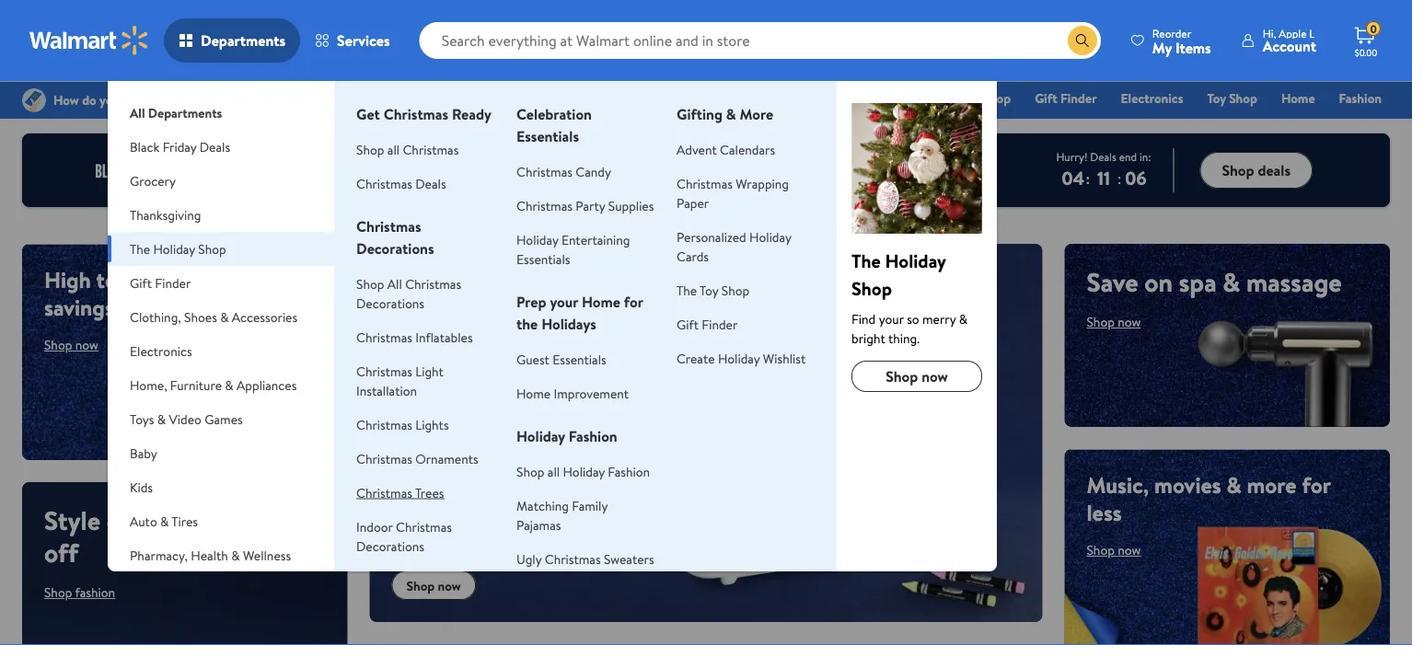Task type: vqa. For each thing, say whether or not it's contained in the screenshot.
leftmost By
no



Task type: describe. For each thing, give the bounding box(es) containing it.
pajamas
[[517, 516, 561, 534]]

the holiday shop find your so merry & bright thing.
[[852, 248, 968, 347]]

2 : from the left
[[1118, 168, 1122, 188]]

this
[[214, 151, 251, 182]]

gifting & more
[[677, 104, 774, 124]]

holiday inside personalized holiday cards
[[750, 228, 792, 246]]

christmas down the "installation"
[[356, 416, 413, 434]]

for inside music, movies & more for less
[[1303, 470, 1331, 500]]

04
[[1062, 165, 1085, 191]]

home improvement link
[[517, 384, 629, 402]]

improvement
[[554, 384, 629, 402]]

shop inside the holiday shop find your so merry & bright thing.
[[852, 275, 892, 301]]

auto & tires
[[130, 513, 198, 530]]

1 horizontal spatial deals
[[325, 151, 373, 182]]

1 : from the left
[[1086, 168, 1090, 188]]

christmas ornaments link
[[356, 450, 479, 468]]

Walmart Site-Wide search field
[[420, 22, 1101, 59]]

now for save on spa & massage
[[1118, 313, 1141, 331]]

christmas down get christmas ready
[[403, 140, 459, 158]]

fashion registry
[[1170, 89, 1382, 133]]

search icon image
[[1076, 33, 1090, 48]]

the for the holiday shop dropdown button
[[130, 240, 150, 258]]

essentials up calendars
[[738, 89, 792, 107]]

electronics for electronics link
[[1121, 89, 1184, 107]]

clothing,
[[130, 308, 181, 326]]

0 horizontal spatial end
[[378, 151, 414, 182]]

thanksgiving link
[[808, 88, 898, 108]]

gift finder for the toy shop
[[677, 315, 738, 333]]

christmas down christmas candy
[[517, 197, 573, 215]]

toy shop link
[[1199, 88, 1266, 108]]

save on spa & massage
[[1087, 264, 1342, 300]]

& inside dropdown button
[[231, 547, 240, 565]]

guest essentials
[[517, 350, 607, 368]]

essentials inside the holiday entertaining essentials
[[517, 250, 570, 268]]

indoor christmas decorations link
[[356, 518, 452, 555]]

2 vertical spatial fashion
[[608, 463, 650, 481]]

home link
[[1274, 88, 1324, 108]]

& inside the holiday shop find your so merry & bright thing.
[[959, 310, 968, 328]]

0 horizontal spatial all
[[130, 104, 145, 122]]

ugly christmas sweaters link
[[517, 550, 654, 568]]

now down merry
[[922, 367, 949, 387]]

walmart+
[[1327, 115, 1382, 133]]

home for home improvement
[[517, 384, 551, 402]]

all departments
[[130, 104, 222, 122]]

for inside prep your home for the holidays
[[624, 292, 643, 312]]

personalized
[[677, 228, 747, 246]]

now for top gifts
[[438, 577, 461, 595]]

walmart plus logo image
[[96, 154, 199, 187]]

your inside prep your home for the holidays
[[550, 292, 579, 312]]

guest essentials link
[[517, 350, 607, 368]]

less
[[1087, 497, 1122, 528]]

black friday deals link
[[544, 88, 662, 108]]

shop inside toy shop 'link'
[[1230, 89, 1258, 107]]

black for black friday deals dropdown button
[[130, 138, 160, 156]]

shop all holiday fashion link
[[517, 463, 650, 481]]

christmas deals
[[356, 175, 446, 192]]

departments inside dropdown button
[[201, 30, 286, 51]]

deals inside dropdown button
[[200, 138, 230, 156]]

outdoor christmas decorations link
[[356, 571, 464, 609]]

finder for the holiday shop
[[1061, 89, 1097, 107]]

$0.00
[[1355, 46, 1378, 58]]

deals inside the hurry! deals end in: 04 : 11 : 06
[[1091, 149, 1117, 164]]

electronics button
[[108, 334, 334, 368]]

tires
[[172, 513, 198, 530]]

christmas down 'shop all christmas'
[[356, 175, 413, 192]]

on
[[1145, 264, 1173, 300]]

shop inside the holiday shop dropdown button
[[198, 240, 226, 258]]

thing.
[[889, 329, 920, 347]]

shop all christmas decorations
[[356, 275, 461, 312]]

shop all holiday fashion
[[517, 463, 650, 481]]

matching family pajamas
[[517, 497, 608, 534]]

grocery & essentials link
[[669, 88, 801, 108]]

all departments link
[[108, 81, 334, 130]]

shop now link for save on spa & massage
[[1087, 313, 1141, 331]]

gift for the toy shop
[[677, 315, 699, 333]]

light
[[416, 362, 444, 380]]

registry link
[[1162, 114, 1226, 134]]

christmas inside outdoor christmas decorations
[[408, 571, 464, 589]]

accessories
[[232, 308, 298, 326]]

holiday inside dropdown button
[[153, 240, 195, 258]]

toy inside 'link'
[[1208, 89, 1226, 107]]

Search search field
[[420, 22, 1101, 59]]

christmas ornaments
[[356, 450, 479, 468]]

christmas decorations
[[356, 216, 434, 259]]

christmas inside christmas decorations
[[356, 216, 421, 237]]

1 decorations from the top
[[356, 239, 434, 259]]

shop now link for top gifts
[[392, 571, 476, 601]]

holiday entertaining essentials
[[517, 231, 630, 268]]

music,
[[1087, 470, 1150, 500]]

christmas candy
[[517, 163, 611, 181]]

gift finder link for the holiday shop
[[1027, 88, 1106, 108]]

matching family pajamas link
[[517, 497, 608, 534]]

fashion link
[[1331, 88, 1391, 108]]

christmas trees link
[[356, 484, 444, 502]]

high
[[44, 264, 91, 295]]

christmas up 'shop all christmas'
[[384, 104, 449, 124]]

registry
[[1170, 115, 1217, 133]]

the holiday shop for the holiday shop link
[[914, 89, 1011, 107]]

christmas up christmas light installation link
[[356, 328, 413, 346]]

electronics link
[[1113, 88, 1192, 108]]

40%
[[235, 503, 285, 539]]

indoor
[[356, 518, 393, 536]]

guest
[[517, 350, 550, 368]]

christmas right ugly
[[545, 550, 601, 568]]

up
[[170, 503, 199, 539]]

christmas wrapping paper
[[677, 175, 789, 212]]

all inside shop all christmas decorations
[[388, 275, 402, 293]]

celebration essentials
[[517, 104, 592, 146]]

lights
[[416, 416, 449, 434]]

deals for style deals up to 40% off
[[107, 503, 164, 539]]

grocery for grocery
[[130, 172, 176, 190]]

christmas inflatables link
[[356, 328, 473, 346]]

candy
[[576, 163, 611, 181]]

massage
[[1247, 264, 1342, 300]]

shoes
[[184, 308, 217, 326]]

reorder
[[1153, 25, 1192, 41]]

electronics for electronics dropdown button
[[130, 342, 192, 360]]

walmart+ link
[[1319, 114, 1391, 134]]

ornaments
[[416, 450, 479, 468]]

now for high tech gifts, huge savings
[[75, 336, 98, 354]]

11
[[1098, 165, 1111, 191]]

deals left gifting
[[623, 89, 654, 107]]

end inside the hurry! deals end in: 04 : 11 : 06
[[1120, 149, 1137, 164]]

prep your home for the holidays
[[517, 292, 643, 334]]

shop now for music, movies & more for less
[[1087, 541, 1141, 559]]

christmas up indoor
[[356, 484, 413, 502]]

party
[[576, 197, 605, 215]]

bright
[[852, 329, 886, 347]]

top gifts
[[392, 481, 584, 553]]

friday for black friday deals dropdown button
[[163, 138, 197, 156]]

sweaters
[[604, 550, 654, 568]]

games
[[205, 410, 243, 428]]

black friday deals button
[[108, 130, 334, 164]]

more
[[740, 104, 774, 124]]

baby button
[[108, 437, 334, 471]]

christmas light installation
[[356, 362, 444, 400]]

06
[[1126, 165, 1147, 191]]

shop now link down thing.
[[852, 361, 983, 392]]

grocery for grocery & essentials
[[678, 89, 723, 107]]

movies
[[1155, 470, 1222, 500]]

pharmacy, health & wellness button
[[108, 539, 334, 573]]

shop deals
[[1222, 160, 1291, 180]]

home for home
[[1282, 89, 1316, 107]]

kids button
[[108, 471, 334, 505]]



Task type: locate. For each thing, give the bounding box(es) containing it.
deals down one debit
[[1258, 160, 1291, 180]]

home, furniture & appliances button
[[108, 368, 334, 402]]

decorations up shop all christmas decorations
[[356, 239, 434, 259]]

gift up create on the bottom of page
[[677, 315, 699, 333]]

christmas
[[384, 104, 449, 124], [403, 140, 459, 158], [517, 163, 573, 181], [356, 175, 413, 192], [677, 175, 733, 192], [517, 197, 573, 215], [356, 216, 421, 237], [405, 275, 461, 293], [356, 328, 413, 346], [356, 362, 413, 380], [356, 416, 413, 434], [356, 450, 413, 468], [356, 484, 413, 502], [396, 518, 452, 536], [545, 550, 601, 568], [408, 571, 464, 589]]

now down the save
[[1118, 313, 1141, 331]]

save
[[1087, 264, 1139, 300]]

one debit link
[[1233, 114, 1312, 134]]

essentials down celebration at the top left of page
[[517, 126, 579, 146]]

deals for shop deals
[[1258, 160, 1291, 180]]

grocery inside dropdown button
[[130, 172, 176, 190]]

shop inside shop deals button
[[1222, 160, 1255, 180]]

holiday inside the holiday entertaining essentials
[[517, 231, 559, 249]]

decorations down outdoor at left
[[356, 591, 425, 609]]

thanksgiving
[[816, 89, 890, 107], [130, 206, 201, 224]]

2 horizontal spatial gift finder
[[1035, 89, 1097, 107]]

all down christmas decorations
[[388, 275, 402, 293]]

2 horizontal spatial home
[[1282, 89, 1316, 107]]

thanksgiving for thanksgiving link
[[816, 89, 890, 107]]

fashion down holiday fashion
[[608, 463, 650, 481]]

black inside dropdown button
[[130, 138, 160, 156]]

the down cards
[[677, 281, 697, 299]]

shop inside shop all christmas decorations
[[356, 275, 384, 293]]

gift finder down the toy shop in the top of the page
[[677, 315, 738, 333]]

matching
[[517, 497, 569, 515]]

the for the holiday shop link
[[914, 89, 934, 107]]

christmas inside indoor christmas decorations
[[396, 518, 452, 536]]

home up the holidays
[[582, 292, 621, 312]]

black friday deals down all departments
[[130, 138, 230, 156]]

black friday deals for black friday deals dropdown button
[[130, 138, 230, 156]]

fashion inside fashion registry
[[1340, 89, 1382, 107]]

1 horizontal spatial all
[[548, 463, 560, 481]]

items
[[1176, 37, 1212, 58]]

black for black friday deals link
[[552, 89, 582, 107]]

deals down 'shop all christmas'
[[416, 175, 446, 192]]

friday for black friday deals link
[[585, 89, 620, 107]]

1 horizontal spatial gift finder
[[677, 315, 738, 333]]

essentials up the prep
[[517, 250, 570, 268]]

deals inside style deals up to 40% off
[[107, 503, 164, 539]]

shop all christmas decorations link
[[356, 275, 461, 312]]

this week's deals end soon!
[[214, 151, 471, 182]]

auto
[[130, 513, 157, 530]]

essentials
[[738, 89, 792, 107], [517, 126, 579, 146], [517, 250, 570, 268], [553, 350, 607, 368]]

0 horizontal spatial deals
[[107, 503, 164, 539]]

christmas down the trees
[[396, 518, 452, 536]]

decorations up christmas inflatables link
[[356, 294, 425, 312]]

family
[[572, 497, 608, 515]]

shop now for top gifts
[[407, 577, 461, 595]]

deals
[[325, 151, 373, 182], [1258, 160, 1291, 180], [107, 503, 164, 539]]

friday down all departments
[[163, 138, 197, 156]]

1 horizontal spatial grocery
[[678, 89, 723, 107]]

inflatables
[[416, 328, 473, 346]]

cards
[[677, 247, 709, 265]]

gift finder link down the toy shop in the top of the page
[[677, 315, 738, 333]]

toy up registry
[[1208, 89, 1226, 107]]

christmas down "celebration essentials"
[[517, 163, 573, 181]]

get
[[356, 104, 380, 124]]

1 horizontal spatial electronics
[[1121, 89, 1184, 107]]

0 horizontal spatial home
[[517, 384, 551, 402]]

now down less at the bottom of the page
[[1118, 541, 1141, 559]]

0 vertical spatial thanksgiving
[[816, 89, 890, 107]]

the holiday shop for the holiday shop dropdown button
[[130, 240, 226, 258]]

1 vertical spatial finder
[[155, 274, 191, 292]]

2 vertical spatial finder
[[702, 315, 738, 333]]

grocery down all departments
[[130, 172, 176, 190]]

christmas party supplies link
[[517, 197, 654, 215]]

0 vertical spatial fashion
[[1340, 89, 1382, 107]]

: right '04'
[[1086, 168, 1090, 188]]

personalized holiday cards
[[677, 228, 792, 265]]

1 horizontal spatial the holiday shop
[[914, 89, 1011, 107]]

your up the holidays
[[550, 292, 579, 312]]

grocery & essentials
[[678, 89, 792, 107]]

high tech gifts, huge savings
[[44, 264, 248, 323]]

shop deals button
[[1200, 152, 1313, 189]]

0 horizontal spatial electronics
[[130, 342, 192, 360]]

shop now link down less at the bottom of the page
[[1087, 541, 1141, 559]]

christmas inside christmas light installation
[[356, 362, 413, 380]]

shop now link down indoor christmas decorations
[[392, 571, 476, 601]]

essentials up home improvement link
[[553, 350, 607, 368]]

friday up candy
[[585, 89, 620, 107]]

0 vertical spatial departments
[[201, 30, 286, 51]]

christmas up inflatables
[[405, 275, 461, 293]]

0 horizontal spatial finder
[[155, 274, 191, 292]]

walmart image
[[29, 26, 149, 55]]

christmas candy link
[[517, 163, 611, 181]]

all for holiday
[[548, 463, 560, 481]]

debit
[[1272, 115, 1303, 133]]

0 vertical spatial gift
[[1035, 89, 1058, 107]]

black friday deals for black friday deals link
[[552, 89, 654, 107]]

1 horizontal spatial gift
[[677, 315, 699, 333]]

0 horizontal spatial black
[[130, 138, 160, 156]]

all for get
[[388, 140, 400, 158]]

black up christmas candy link
[[552, 89, 582, 107]]

0 vertical spatial home
[[1282, 89, 1316, 107]]

top
[[392, 481, 471, 553]]

health
[[191, 547, 228, 565]]

the inside the holiday shop find your so merry & bright thing.
[[852, 248, 881, 274]]

indoor christmas decorations
[[356, 518, 452, 555]]

decorations inside shop all christmas decorations
[[356, 294, 425, 312]]

pharmacy, health & wellness
[[130, 547, 291, 565]]

0 horizontal spatial for
[[624, 292, 643, 312]]

0 horizontal spatial friday
[[163, 138, 197, 156]]

friday inside black friday deals link
[[585, 89, 620, 107]]

1 vertical spatial grocery
[[130, 172, 176, 190]]

the for the toy shop link
[[677, 281, 697, 299]]

decorations inside outdoor christmas decorations
[[356, 591, 425, 609]]

the up tech
[[130, 240, 150, 258]]

home inside prep your home for the holidays
[[582, 292, 621, 312]]

0 vertical spatial gift finder link
[[1027, 88, 1106, 108]]

furniture
[[170, 376, 222, 394]]

1 vertical spatial for
[[1303, 470, 1331, 500]]

1 horizontal spatial your
[[879, 310, 904, 328]]

ready
[[452, 104, 492, 124]]

outdoor christmas decorations
[[356, 571, 464, 609]]

home up debit
[[1282, 89, 1316, 107]]

0 horizontal spatial gift finder
[[130, 274, 191, 292]]

1 vertical spatial black
[[130, 138, 160, 156]]

decorations inside indoor christmas decorations
[[356, 537, 425, 555]]

gift finder up "hurry!"
[[1035, 89, 1097, 107]]

black friday deals
[[552, 89, 654, 107], [130, 138, 230, 156]]

get christmas ready
[[356, 104, 492, 124]]

soon!
[[419, 151, 471, 182]]

holiday inside the holiday shop find your so merry & bright thing.
[[885, 248, 946, 274]]

christmas lights
[[356, 416, 449, 434]]

off
[[44, 535, 78, 571]]

so
[[907, 310, 920, 328]]

2 decorations from the top
[[356, 294, 425, 312]]

& inside music, movies & more for less
[[1227, 470, 1242, 500]]

music, movies & more for less
[[1087, 470, 1331, 528]]

black down all departments
[[130, 138, 160, 156]]

for
[[624, 292, 643, 312], [1303, 470, 1331, 500]]

1 horizontal spatial thanksgiving
[[816, 89, 890, 107]]

christmas down the christmas deals
[[356, 216, 421, 237]]

1 horizontal spatial black friday deals
[[552, 89, 654, 107]]

2 vertical spatial home
[[517, 384, 551, 402]]

0 vertical spatial black
[[552, 89, 582, 107]]

gift for the holiday shop
[[1035, 89, 1058, 107]]

the
[[517, 314, 538, 334]]

2 horizontal spatial deals
[[1258, 160, 1291, 180]]

finder inside dropdown button
[[155, 274, 191, 292]]

gift up clothing,
[[130, 274, 152, 292]]

gift finder link for the toy shop
[[677, 315, 738, 333]]

shop now link for high tech gifts, huge savings
[[44, 336, 98, 354]]

0 horizontal spatial black friday deals
[[130, 138, 230, 156]]

shop now link for music, movies & more for less
[[1087, 541, 1141, 559]]

departments
[[201, 30, 286, 51], [148, 104, 222, 122]]

1 horizontal spatial gift finder link
[[1027, 88, 1106, 108]]

1 vertical spatial friday
[[163, 138, 197, 156]]

your
[[550, 292, 579, 312], [879, 310, 904, 328]]

the holiday shop image
[[852, 103, 983, 234]]

your left the 'so'
[[879, 310, 904, 328]]

your inside the holiday shop find your so merry & bright thing.
[[879, 310, 904, 328]]

home down guest at bottom left
[[517, 384, 551, 402]]

all up the walmart plus logo
[[130, 104, 145, 122]]

0 vertical spatial black friday deals
[[552, 89, 654, 107]]

in:
[[1140, 149, 1152, 164]]

holidays
[[542, 314, 597, 334]]

0 horizontal spatial :
[[1086, 168, 1090, 188]]

huge
[[200, 264, 248, 295]]

more
[[1247, 470, 1297, 500]]

baby
[[130, 444, 157, 462]]

1 vertical spatial all
[[548, 463, 560, 481]]

gift finder for the holiday shop
[[1035, 89, 1097, 107]]

shop now right outdoor at left
[[407, 577, 461, 595]]

1 vertical spatial gift finder
[[130, 274, 191, 292]]

the holiday shop inside dropdown button
[[130, 240, 226, 258]]

shop now link
[[1087, 313, 1141, 331], [44, 336, 98, 354], [852, 361, 983, 392], [1087, 541, 1141, 559], [392, 571, 476, 601]]

the holiday shop button
[[108, 232, 334, 266]]

4 decorations from the top
[[356, 591, 425, 609]]

0 vertical spatial electronics
[[1121, 89, 1184, 107]]

0 horizontal spatial gift finder link
[[677, 315, 738, 333]]

christmas up "christmas trees"
[[356, 450, 413, 468]]

departments up black friday deals dropdown button
[[148, 104, 222, 122]]

shop all christmas
[[356, 140, 459, 158]]

1 horizontal spatial all
[[388, 275, 402, 293]]

electronics up registry
[[1121, 89, 1184, 107]]

0 horizontal spatial toy
[[700, 281, 719, 299]]

shop now link down the save
[[1087, 313, 1141, 331]]

1 horizontal spatial end
[[1120, 149, 1137, 164]]

gift inside dropdown button
[[130, 274, 152, 292]]

gift finder inside dropdown button
[[130, 274, 191, 292]]

all up matching
[[548, 463, 560, 481]]

fashion up shop all holiday fashion link
[[569, 426, 618, 447]]

1 horizontal spatial black
[[552, 89, 582, 107]]

christmas up the "installation"
[[356, 362, 413, 380]]

christmas inside shop all christmas decorations
[[405, 275, 461, 293]]

0 vertical spatial all
[[130, 104, 145, 122]]

1 vertical spatial toy
[[700, 281, 719, 299]]

0 vertical spatial gift finder
[[1035, 89, 1097, 107]]

kids
[[130, 478, 153, 496]]

1 vertical spatial gift finder link
[[677, 315, 738, 333]]

create holiday wishlist link
[[677, 349, 806, 367]]

thanksgiving for the 'thanksgiving' dropdown button
[[130, 206, 201, 224]]

gift finder link up "hurry!"
[[1027, 88, 1106, 108]]

electronics down clothing,
[[130, 342, 192, 360]]

all up christmas deals link
[[388, 140, 400, 158]]

1 vertical spatial departments
[[148, 104, 222, 122]]

2 vertical spatial gift finder
[[677, 315, 738, 333]]

toys & video games button
[[108, 402, 334, 437]]

2 vertical spatial gift
[[677, 315, 699, 333]]

fashion up the walmart+
[[1340, 89, 1382, 107]]

home improvement
[[517, 384, 629, 402]]

gift finder up clothing,
[[130, 274, 191, 292]]

shop inside the holiday shop link
[[983, 89, 1011, 107]]

0 horizontal spatial grocery
[[130, 172, 176, 190]]

christmas up paper
[[677, 175, 733, 192]]

1 vertical spatial home
[[582, 292, 621, 312]]

gift finder link
[[1027, 88, 1106, 108], [677, 315, 738, 333]]

black friday deals up candy
[[552, 89, 654, 107]]

shop now down thing.
[[886, 367, 949, 387]]

2 horizontal spatial finder
[[1061, 89, 1097, 107]]

shop now down the save
[[1087, 313, 1141, 331]]

gift finder
[[1035, 89, 1097, 107], [130, 274, 191, 292], [677, 315, 738, 333]]

deals inside button
[[1258, 160, 1291, 180]]

1 horizontal spatial friday
[[585, 89, 620, 107]]

&
[[726, 89, 734, 107], [726, 104, 736, 124], [1223, 264, 1241, 300], [220, 308, 229, 326], [959, 310, 968, 328], [225, 376, 234, 394], [157, 410, 166, 428], [1227, 470, 1242, 500], [160, 513, 169, 530], [231, 547, 240, 565]]

1 horizontal spatial for
[[1303, 470, 1331, 500]]

1 vertical spatial black friday deals
[[130, 138, 230, 156]]

essentials inside "celebration essentials"
[[517, 126, 579, 146]]

0 vertical spatial all
[[388, 140, 400, 158]]

for down entertaining
[[624, 292, 643, 312]]

0 vertical spatial for
[[624, 292, 643, 312]]

shop now down savings on the left of page
[[44, 336, 98, 354]]

the right thanksgiving link
[[914, 89, 934, 107]]

0 vertical spatial friday
[[585, 89, 620, 107]]

grocery
[[678, 89, 723, 107], [130, 172, 176, 190]]

1 horizontal spatial :
[[1118, 168, 1122, 188]]

fashion
[[75, 584, 115, 602]]

appliances
[[237, 376, 297, 394]]

gift up "hurry!"
[[1035, 89, 1058, 107]]

the up find
[[852, 248, 881, 274]]

decorations down indoor
[[356, 537, 425, 555]]

deals
[[623, 89, 654, 107], [200, 138, 230, 156], [1091, 149, 1117, 164], [416, 175, 446, 192]]

1 vertical spatial the holiday shop
[[130, 240, 226, 258]]

electronics inside dropdown button
[[130, 342, 192, 360]]

now for music, movies & more for less
[[1118, 541, 1141, 559]]

grocery up 'advent'
[[678, 89, 723, 107]]

finder for the toy shop
[[702, 315, 738, 333]]

1 vertical spatial electronics
[[130, 342, 192, 360]]

end left in:
[[1120, 149, 1137, 164]]

ugly
[[517, 550, 542, 568]]

1 vertical spatial thanksgiving
[[130, 206, 201, 224]]

christmas down indoor christmas decorations link at the left bottom
[[408, 571, 464, 589]]

deals up 11
[[1091, 149, 1117, 164]]

0 vertical spatial toy
[[1208, 89, 1226, 107]]

shop now for high tech gifts, huge savings
[[44, 336, 98, 354]]

christmas deals link
[[356, 175, 446, 192]]

departments up all departments link
[[201, 30, 286, 51]]

deals up grocery dropdown button
[[200, 138, 230, 156]]

the toy shop link
[[677, 281, 750, 299]]

toy
[[1208, 89, 1226, 107], [700, 281, 719, 299]]

finder down the toy shop link
[[702, 315, 738, 333]]

deals down kids
[[107, 503, 164, 539]]

1 horizontal spatial finder
[[702, 315, 738, 333]]

shop now down less at the bottom of the page
[[1087, 541, 1141, 559]]

3 decorations from the top
[[356, 537, 425, 555]]

0 horizontal spatial the holiday shop
[[130, 240, 226, 258]]

end left the soon!
[[378, 151, 414, 182]]

christmas inside christmas wrapping paper
[[677, 175, 733, 192]]

0 horizontal spatial gift
[[130, 274, 152, 292]]

week's
[[256, 151, 320, 182]]

departments button
[[164, 18, 300, 63]]

deals down get
[[325, 151, 373, 182]]

0 vertical spatial the holiday shop
[[914, 89, 1011, 107]]

christmas party supplies
[[517, 197, 654, 215]]

video
[[169, 410, 202, 428]]

1 vertical spatial gift
[[130, 274, 152, 292]]

1 vertical spatial fashion
[[569, 426, 618, 447]]

home, furniture & appliances
[[130, 376, 297, 394]]

auto & tires button
[[108, 505, 334, 539]]

0 horizontal spatial your
[[550, 292, 579, 312]]

finder up clothing,
[[155, 274, 191, 292]]

shop now for save on spa & massage
[[1087, 313, 1141, 331]]

0 vertical spatial finder
[[1061, 89, 1097, 107]]

finder down search icon
[[1061, 89, 1097, 107]]

toy down cards
[[700, 281, 719, 299]]

thanksgiving inside dropdown button
[[130, 206, 201, 224]]

: right 11
[[1118, 168, 1122, 188]]

black friday deals inside black friday deals dropdown button
[[130, 138, 230, 156]]

1 horizontal spatial toy
[[1208, 89, 1226, 107]]

for right 'more'
[[1303, 470, 1331, 500]]

paper
[[677, 194, 709, 212]]

toys & video games
[[130, 410, 243, 428]]

2 horizontal spatial gift
[[1035, 89, 1058, 107]]

0 horizontal spatial thanksgiving
[[130, 206, 201, 224]]

black
[[552, 89, 582, 107], [130, 138, 160, 156]]

0 horizontal spatial all
[[388, 140, 400, 158]]

shop now link down savings on the left of page
[[44, 336, 98, 354]]

home inside home link
[[1282, 89, 1316, 107]]

wellness
[[243, 547, 291, 565]]

christmas inflatables
[[356, 328, 473, 346]]

1 vertical spatial all
[[388, 275, 402, 293]]

now down indoor christmas decorations link at the left bottom
[[438, 577, 461, 595]]

1 horizontal spatial home
[[582, 292, 621, 312]]

one debit
[[1241, 115, 1303, 133]]

0 vertical spatial grocery
[[678, 89, 723, 107]]

style deals up to 40% off
[[44, 503, 285, 571]]

black friday deals inside black friday deals link
[[552, 89, 654, 107]]

the inside dropdown button
[[130, 240, 150, 258]]

friday inside black friday deals dropdown button
[[163, 138, 197, 156]]

now down savings on the left of page
[[75, 336, 98, 354]]



